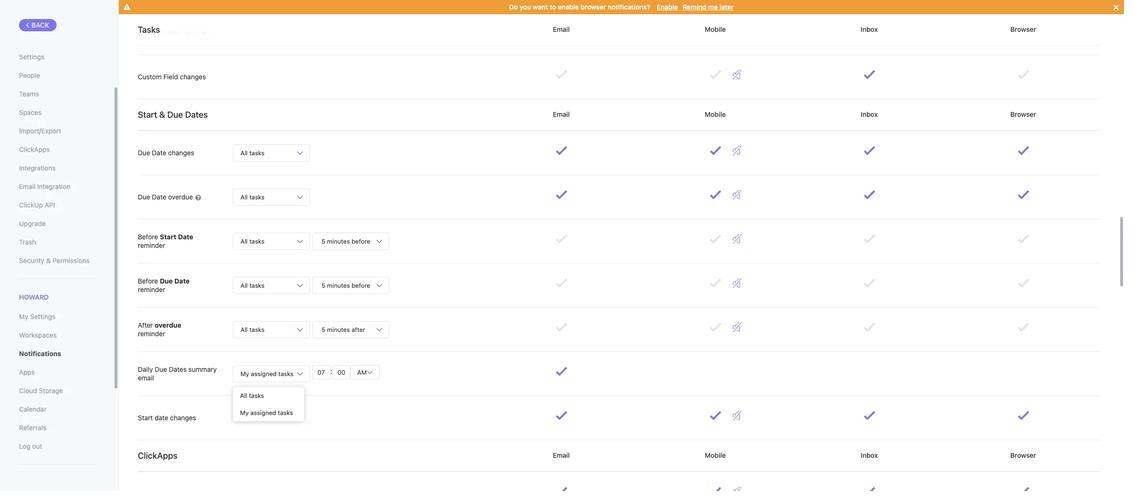Task type: locate. For each thing, give the bounding box(es) containing it.
reminder inside before due date reminder
[[138, 286, 165, 294]]

0 vertical spatial before
[[352, 237, 370, 245]]

2 vertical spatial 5
[[322, 326, 325, 333]]

clickapps up integrations
[[19, 145, 50, 154]]

1 before from the top
[[352, 237, 370, 245]]

1 5 minutes before from the top
[[320, 237, 372, 245]]

1 vertical spatial 5
[[322, 282, 325, 289]]

1 5 from the top
[[322, 237, 325, 245]]

referrals link
[[19, 420, 95, 436]]

tasks
[[249, 149, 265, 157], [249, 193, 265, 201], [249, 237, 265, 245], [249, 282, 265, 289], [249, 326, 265, 333], [278, 370, 294, 378], [249, 392, 264, 400], [278, 409, 293, 417]]

dates down the custom field changes
[[185, 110, 208, 120]]

2 vertical spatial changes
[[170, 414, 196, 422]]

all
[[240, 149, 248, 157], [240, 193, 248, 201], [240, 237, 248, 245], [240, 282, 248, 289], [240, 326, 248, 333], [240, 392, 247, 400]]

dates
[[185, 110, 208, 120], [169, 365, 187, 373]]

1 vertical spatial before
[[138, 277, 158, 285]]

None text field
[[312, 365, 330, 380]]

before down before start date reminder at the left of the page
[[138, 277, 158, 285]]

3 mobile from the top
[[703, 451, 728, 460]]

am
[[356, 369, 368, 376]]

start left "date" at the left bottom of page
[[138, 414, 153, 422]]

1 horizontal spatial &
[[159, 110, 165, 120]]

3 reminder from the top
[[138, 330, 165, 338]]

1 vertical spatial browser
[[1009, 110, 1038, 118]]

before
[[138, 233, 158, 241], [138, 277, 158, 285]]

1 vertical spatial changes
[[168, 149, 194, 157]]

2 vertical spatial reminder
[[138, 330, 165, 338]]

integrations link
[[19, 160, 95, 176]]

email
[[138, 374, 154, 382]]

0 vertical spatial start
[[138, 110, 157, 120]]

2 vertical spatial minutes
[[327, 326, 350, 333]]

reminder inside before start date reminder
[[138, 241, 165, 250]]

2 mobile from the top
[[703, 110, 728, 118]]

clickapps
[[19, 145, 50, 154], [138, 451, 177, 461]]

due inside before due date reminder
[[160, 277, 173, 285]]

3 inbox from the top
[[859, 451, 880, 460]]

2 off image from the top
[[733, 70, 741, 79]]

0 vertical spatial 5
[[322, 237, 325, 245]]

inbox for tasks
[[859, 25, 880, 33]]

minutes for overdue
[[327, 326, 350, 333]]

workspaces
[[19, 331, 57, 339]]

1 vertical spatial my assigned tasks
[[240, 409, 293, 417]]

2 vertical spatial inbox
[[859, 451, 880, 460]]

5 minutes before for due date
[[320, 282, 372, 289]]

out
[[32, 443, 42, 451]]

before for before due date reminder
[[138, 277, 158, 285]]

1 vertical spatial my
[[240, 370, 249, 378]]

1 vertical spatial dates
[[169, 365, 187, 373]]

start down 'due date overdue'
[[160, 233, 176, 241]]

5 minutes before
[[320, 237, 372, 245], [320, 282, 372, 289]]

2 5 minutes before from the top
[[320, 282, 372, 289]]

1 vertical spatial overdue
[[155, 321, 181, 329]]

0 vertical spatial settings
[[19, 53, 44, 61]]

1 before from the top
[[138, 233, 158, 241]]

& right security
[[46, 257, 51, 265]]

1 browser from the top
[[1009, 25, 1038, 33]]

browser for clickapps
[[1009, 451, 1038, 460]]

0 vertical spatial reminder
[[138, 241, 165, 250]]

browser for tasks
[[1009, 25, 1038, 33]]

overdue right after
[[155, 321, 181, 329]]

minutes
[[327, 237, 350, 245], [327, 282, 350, 289], [327, 326, 350, 333]]

off image for due date overdue
[[733, 190, 741, 200]]

to
[[550, 3, 556, 11]]

2 vertical spatial mobile
[[703, 451, 728, 460]]

1 vertical spatial minutes
[[327, 282, 350, 289]]

changes right the field
[[180, 73, 206, 81]]

all tasks
[[240, 149, 265, 157], [240, 193, 265, 201], [240, 237, 265, 245], [240, 282, 265, 289], [240, 326, 265, 333], [240, 392, 264, 400]]

1 vertical spatial start
[[160, 233, 176, 241]]

2 off image from the top
[[733, 279, 741, 288]]

2 minutes from the top
[[327, 282, 350, 289]]

start & due dates
[[138, 110, 208, 120]]

after overdue reminder
[[138, 321, 181, 338]]

changes right "date" at the left bottom of page
[[170, 414, 196, 422]]

due
[[167, 110, 183, 120], [138, 149, 150, 157], [138, 193, 150, 201], [160, 277, 173, 285], [155, 365, 167, 373]]

notifications?
[[608, 3, 650, 11]]

overdue down due date changes
[[168, 193, 193, 201]]

security
[[19, 257, 44, 265]]

before
[[352, 237, 370, 245], [352, 282, 370, 289]]

2 reminder from the top
[[138, 286, 165, 294]]

inbox
[[859, 25, 880, 33], [859, 110, 880, 118], [859, 451, 880, 460]]

before inside before due date reminder
[[138, 277, 158, 285]]

before down 'due date overdue'
[[138, 233, 158, 241]]

0 vertical spatial browser
[[1009, 25, 1038, 33]]

2 vertical spatial start
[[138, 414, 153, 422]]

off image
[[733, 26, 741, 35], [733, 70, 741, 79], [733, 146, 741, 155], [733, 234, 741, 244], [733, 323, 741, 332], [733, 487, 741, 491]]

reminder for due date
[[138, 286, 165, 294]]

1 vertical spatial &
[[46, 257, 51, 265]]

settings up the people
[[19, 53, 44, 61]]

0 vertical spatial mobile
[[703, 25, 728, 33]]

3 minutes from the top
[[327, 326, 350, 333]]

2 before from the top
[[352, 282, 370, 289]]

0 vertical spatial changes
[[180, 73, 206, 81]]

reminder
[[138, 241, 165, 250], [138, 286, 165, 294], [138, 330, 165, 338]]

0 vertical spatial overdue
[[168, 193, 193, 201]]

2 inbox from the top
[[859, 110, 880, 118]]

off image
[[733, 190, 741, 200], [733, 279, 741, 288], [733, 411, 741, 421]]

want
[[533, 3, 548, 11]]

notifications
[[19, 350, 61, 358]]

email for clickapps
[[551, 451, 572, 460]]

reminder up after
[[138, 286, 165, 294]]

1 vertical spatial inbox
[[859, 110, 880, 118]]

trash link
[[19, 234, 95, 250]]

dates left summary
[[169, 365, 187, 373]]

0 vertical spatial &
[[159, 110, 165, 120]]

3 off image from the top
[[733, 411, 741, 421]]

import/export
[[19, 127, 61, 135]]

cloud storage link
[[19, 383, 95, 399]]

daily due dates summary email
[[138, 365, 217, 382]]

reminder inside the after overdue reminder
[[138, 330, 165, 338]]

api
[[45, 201, 55, 209]]

1 vertical spatial before
[[352, 282, 370, 289]]

&
[[159, 110, 165, 120], [46, 257, 51, 265]]

settings
[[19, 53, 44, 61], [30, 313, 55, 321]]

storage
[[39, 387, 63, 395]]

0 vertical spatial my assigned tasks
[[240, 370, 294, 378]]

later
[[720, 3, 734, 11]]

0 horizontal spatial &
[[46, 257, 51, 265]]

start
[[138, 110, 157, 120], [160, 233, 176, 241], [138, 414, 153, 422]]

me
[[708, 3, 718, 11]]

permissions
[[53, 257, 90, 265]]

clickapps link
[[19, 142, 95, 158]]

2 before from the top
[[138, 277, 158, 285]]

1 vertical spatial mobile
[[703, 110, 728, 118]]

changes for start date changes
[[170, 414, 196, 422]]

before due date reminder
[[138, 277, 190, 294]]

mobile for start & due dates
[[703, 110, 728, 118]]

changes
[[180, 73, 206, 81], [168, 149, 194, 157], [170, 414, 196, 422]]

0 vertical spatial off image
[[733, 190, 741, 200]]

date
[[152, 149, 166, 157], [152, 193, 166, 201], [178, 233, 193, 241], [174, 277, 190, 285]]

email
[[551, 25, 572, 33], [551, 110, 572, 118], [19, 183, 35, 191], [551, 451, 572, 460]]

clickup api
[[19, 201, 55, 209]]

1 vertical spatial reminder
[[138, 286, 165, 294]]

changes down start & due dates
[[168, 149, 194, 157]]

start date changes
[[138, 414, 196, 422]]

0 vertical spatial inbox
[[859, 25, 880, 33]]

3 5 from the top
[[322, 326, 325, 333]]

5 for overdue
[[322, 326, 325, 333]]

tasks
[[138, 24, 160, 34]]

workspaces link
[[19, 328, 95, 344]]

0 vertical spatial clickapps
[[19, 145, 50, 154]]

date
[[155, 414, 168, 422]]

1 vertical spatial 5 minutes before
[[320, 282, 372, 289]]

& up due date changes
[[159, 110, 165, 120]]

my assigned tasks
[[240, 370, 294, 378], [240, 409, 293, 417]]

1 vertical spatial settings
[[30, 313, 55, 321]]

start inside before start date reminder
[[160, 233, 176, 241]]

3 browser from the top
[[1009, 451, 1038, 460]]

mobile for tasks
[[703, 25, 728, 33]]

minutes for start date
[[327, 237, 350, 245]]

start for &
[[138, 110, 157, 120]]

back
[[31, 21, 49, 29]]

3 off image from the top
[[733, 146, 741, 155]]

integrations
[[19, 164, 56, 172]]

start down custom
[[138, 110, 157, 120]]

before for start date
[[352, 237, 370, 245]]

mobile
[[703, 25, 728, 33], [703, 110, 728, 118], [703, 451, 728, 460]]

1 off image from the top
[[733, 190, 741, 200]]

2 browser from the top
[[1009, 110, 1038, 118]]

date down 'due date overdue'
[[178, 233, 193, 241]]

1 mobile from the top
[[703, 25, 728, 33]]

my
[[19, 313, 28, 321], [240, 370, 249, 378], [240, 409, 249, 417]]

reminder down after
[[138, 330, 165, 338]]

None text field
[[332, 365, 350, 380]]

1 inbox from the top
[[859, 25, 880, 33]]

before inside before start date reminder
[[138, 233, 158, 241]]

1 reminder from the top
[[138, 241, 165, 250]]

remind
[[683, 3, 706, 11]]

settings inside my settings link
[[30, 313, 55, 321]]

changes for custom field changes
[[180, 73, 206, 81]]

5 for start date
[[322, 237, 325, 245]]

0 vertical spatial 5 minutes before
[[320, 237, 372, 245]]

spaces link
[[19, 105, 95, 121]]

1 vertical spatial clickapps
[[138, 451, 177, 461]]

howard
[[19, 293, 49, 301]]

0 horizontal spatial clickapps
[[19, 145, 50, 154]]

minutes for due date
[[327, 282, 350, 289]]

overdue
[[168, 193, 193, 201], [155, 321, 181, 329]]

resolved
[[183, 28, 209, 37]]

2 vertical spatial browser
[[1009, 451, 1038, 460]]

1 minutes from the top
[[327, 237, 350, 245]]

& for security
[[46, 257, 51, 265]]

1 horizontal spatial clickapps
[[138, 451, 177, 461]]

5 for due date
[[322, 282, 325, 289]]

assigned
[[251, 370, 277, 378], [250, 409, 276, 417]]

settings up "workspaces"
[[30, 313, 55, 321]]

overdue inside the after overdue reminder
[[155, 321, 181, 329]]

1 vertical spatial off image
[[733, 279, 741, 288]]

inbox for start & due dates
[[859, 110, 880, 118]]

2 vertical spatial off image
[[733, 411, 741, 421]]

apps
[[19, 368, 35, 377]]

2 5 from the top
[[322, 282, 325, 289]]

0 vertical spatial before
[[138, 233, 158, 241]]

0 vertical spatial minutes
[[327, 237, 350, 245]]

4 off image from the top
[[733, 234, 741, 244]]

dates inside daily due dates summary email
[[169, 365, 187, 373]]

date down before start date reminder at the left of the page
[[174, 277, 190, 285]]

browser
[[581, 3, 606, 11]]

5
[[322, 237, 325, 245], [322, 282, 325, 289], [322, 326, 325, 333]]

field
[[163, 73, 178, 81]]

clickapps down "date" at the left bottom of page
[[138, 451, 177, 461]]

trash
[[19, 238, 36, 246]]

reminder up before due date reminder
[[138, 241, 165, 250]]



Task type: describe. For each thing, give the bounding box(es) containing it.
security & permissions link
[[19, 253, 95, 269]]

log out link
[[19, 439, 95, 455]]

5 minutes after
[[320, 326, 367, 333]]

email for tasks
[[551, 25, 572, 33]]

& for start
[[159, 110, 165, 120]]

email integration link
[[19, 179, 95, 195]]

spaces
[[19, 108, 42, 116]]

mobile for clickapps
[[703, 451, 728, 460]]

my settings link
[[19, 309, 95, 325]]

clickup
[[19, 201, 43, 209]]

2 vertical spatial my
[[240, 409, 249, 417]]

referrals
[[19, 424, 46, 432]]

before for due date
[[352, 282, 370, 289]]

after
[[352, 326, 365, 333]]

cloud
[[19, 387, 37, 395]]

item
[[168, 28, 181, 37]]

date up before start date reminder at the left of the page
[[152, 193, 166, 201]]

integration
[[37, 183, 70, 191]]

cloud storage
[[19, 387, 63, 395]]

changes for due date changes
[[168, 149, 194, 157]]

after
[[138, 321, 153, 329]]

apps link
[[19, 365, 95, 381]]

date down start & due dates
[[152, 149, 166, 157]]

checklist item resolved
[[138, 28, 209, 37]]

upgrade link
[[19, 216, 95, 232]]

custom field changes
[[138, 73, 206, 81]]

calendar
[[19, 406, 47, 414]]

do you want to enable browser notifications? enable remind me later
[[509, 3, 734, 11]]

upgrade
[[19, 220, 46, 228]]

email for start & due dates
[[551, 110, 572, 118]]

start for date
[[138, 414, 153, 422]]

calendar link
[[19, 402, 95, 418]]

security & permissions
[[19, 257, 90, 265]]

enable
[[558, 3, 579, 11]]

checklist
[[138, 28, 166, 37]]

people link
[[19, 67, 95, 84]]

custom
[[138, 73, 162, 81]]

:
[[330, 368, 332, 376]]

1 vertical spatial assigned
[[250, 409, 276, 417]]

do
[[509, 3, 518, 11]]

enable
[[657, 3, 678, 11]]

0 vertical spatial my
[[19, 313, 28, 321]]

notifications link
[[19, 346, 95, 362]]

daily
[[138, 365, 153, 373]]

date inside before due date reminder
[[174, 277, 190, 285]]

due inside daily due dates summary email
[[155, 365, 167, 373]]

6 off image from the top
[[733, 487, 741, 491]]

my settings
[[19, 313, 55, 321]]

5 minutes before for start date
[[320, 237, 372, 245]]

summary
[[188, 365, 217, 373]]

due date changes
[[138, 149, 194, 157]]

0 vertical spatial assigned
[[251, 370, 277, 378]]

log out
[[19, 443, 42, 451]]

teams
[[19, 90, 39, 98]]

you
[[520, 3, 531, 11]]

import/export link
[[19, 123, 95, 139]]

log
[[19, 443, 30, 451]]

reminder for start date
[[138, 241, 165, 250]]

date inside before start date reminder
[[178, 233, 193, 241]]

1 off image from the top
[[733, 26, 741, 35]]

inbox for clickapps
[[859, 451, 880, 460]]

off image for before
[[733, 279, 741, 288]]

clickup api link
[[19, 197, 95, 213]]

before for before start date reminder
[[138, 233, 158, 241]]

teams link
[[19, 86, 95, 102]]

before start date reminder
[[138, 233, 193, 250]]

0 vertical spatial dates
[[185, 110, 208, 120]]

5 off image from the top
[[733, 323, 741, 332]]

settings link
[[19, 49, 95, 65]]

back link
[[19, 19, 56, 31]]

browser for start & due dates
[[1009, 110, 1038, 118]]

email integration
[[19, 183, 70, 191]]

due date overdue
[[138, 193, 195, 201]]

people
[[19, 71, 40, 79]]



Task type: vqa. For each thing, say whether or not it's contained in the screenshot.
People link
yes



